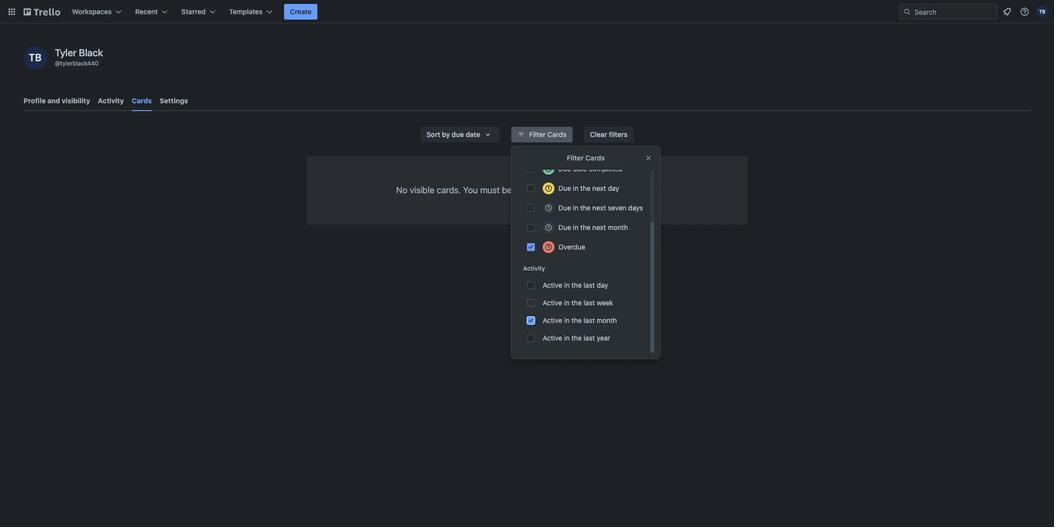 Task type: vqa. For each thing, say whether or not it's contained in the screenshot.
Tyler
yes



Task type: locate. For each thing, give the bounding box(es) containing it.
last up active in the last week
[[584, 281, 595, 290]]

cards link
[[132, 92, 152, 111]]

1 vertical spatial month
[[597, 317, 617, 325]]

the up active in the last week
[[572, 281, 582, 290]]

filter inside "button"
[[529, 130, 546, 139]]

0 vertical spatial day
[[608, 184, 619, 193]]

1 vertical spatial cards
[[548, 130, 567, 139]]

in down the 'for'
[[573, 204, 579, 212]]

day up week
[[597, 281, 608, 290]]

month for due in the next month
[[608, 223, 628, 232]]

the down active in the last month in the bottom right of the page
[[572, 334, 582, 343]]

you
[[463, 185, 478, 196]]

date right due
[[466, 130, 480, 139]]

in down active in the last day
[[564, 299, 570, 307]]

year
[[597, 334, 611, 343]]

by
[[442, 130, 450, 139]]

0 horizontal spatial filter
[[529, 130, 546, 139]]

filters
[[609, 130, 628, 139]]

due right a
[[559, 184, 571, 193]]

0 horizontal spatial activity
[[98, 97, 124, 105]]

workspaces button
[[66, 4, 127, 20]]

2 vertical spatial next
[[593, 223, 606, 232]]

cards.
[[437, 185, 461, 196]]

1 vertical spatial next
[[593, 204, 606, 212]]

active for active in the last day
[[543, 281, 562, 290]]

month for active in the last month
[[597, 317, 617, 325]]

month down week
[[597, 317, 617, 325]]

the up active in the last year
[[572, 317, 582, 325]]

active for active in the last month
[[543, 317, 562, 325]]

due in the next seven days
[[559, 204, 643, 212]]

the for active in the last day
[[572, 281, 582, 290]]

0 vertical spatial filter
[[529, 130, 546, 139]]

next down "due in the next seven days"
[[593, 223, 606, 232]]

black
[[79, 47, 103, 58]]

in up active in the last year
[[564, 317, 570, 325]]

active for active in the last year
[[543, 334, 562, 343]]

completed
[[589, 165, 623, 173]]

to
[[542, 185, 549, 196], [598, 185, 606, 196]]

due in the next day
[[559, 184, 619, 193]]

starred button
[[176, 4, 221, 20]]

1 due from the top
[[559, 165, 571, 173]]

the left it
[[581, 184, 591, 193]]

4 active from the top
[[543, 334, 562, 343]]

1 horizontal spatial to
[[598, 185, 606, 196]]

next right the 'for'
[[593, 184, 606, 193]]

due for due in the next month
[[559, 223, 571, 232]]

2 active from the top
[[543, 299, 562, 307]]

4 due from the top
[[559, 223, 571, 232]]

in up active in the last week
[[564, 281, 570, 290]]

due up card
[[559, 165, 571, 173]]

day for active in the last day
[[597, 281, 608, 290]]

0 vertical spatial next
[[593, 184, 606, 193]]

0 horizontal spatial date
[[466, 130, 480, 139]]

active down active in the last day
[[543, 299, 562, 307]]

the for due in the next day
[[581, 184, 591, 193]]

days
[[629, 204, 643, 212]]

in for active in the last year
[[564, 334, 570, 343]]

due down card
[[559, 204, 571, 212]]

next for month
[[593, 223, 606, 232]]

and
[[47, 97, 60, 105]]

to right it
[[598, 185, 606, 196]]

day
[[608, 184, 619, 193], [597, 281, 608, 290]]

4 last from the top
[[584, 334, 595, 343]]

1 last from the top
[[584, 281, 595, 290]]

1 vertical spatial filter
[[567, 154, 584, 162]]

workspaces
[[72, 7, 112, 16]]

cards
[[132, 97, 152, 105], [548, 130, 567, 139], [586, 154, 605, 162]]

month down the seven
[[608, 223, 628, 232]]

visible
[[410, 185, 435, 196]]

the for active in the last month
[[572, 317, 582, 325]]

must
[[480, 185, 500, 196]]

clear filters
[[590, 130, 628, 139]]

last left year
[[584, 334, 595, 343]]

2 vertical spatial cards
[[586, 154, 605, 162]]

1 next from the top
[[593, 184, 606, 193]]

it
[[591, 185, 596, 196]]

0 vertical spatial filter cards
[[529, 130, 567, 139]]

0 vertical spatial month
[[608, 223, 628, 232]]

last for year
[[584, 334, 595, 343]]

due in the next month
[[559, 223, 628, 232]]

3 last from the top
[[584, 317, 595, 325]]

the up overdue
[[581, 223, 591, 232]]

in
[[573, 184, 579, 193], [573, 204, 579, 212], [573, 223, 579, 232], [564, 281, 570, 290], [564, 299, 570, 307], [564, 317, 570, 325], [564, 334, 570, 343]]

the
[[581, 184, 591, 193], [581, 204, 591, 212], [581, 223, 591, 232], [572, 281, 582, 290], [572, 299, 582, 307], [572, 317, 582, 325], [572, 334, 582, 343]]

recent button
[[129, 4, 174, 20]]

activity
[[98, 97, 124, 105], [523, 265, 545, 272]]

active
[[543, 281, 562, 290], [543, 299, 562, 307], [543, 317, 562, 325], [543, 334, 562, 343]]

0 vertical spatial date
[[466, 130, 480, 139]]

1 vertical spatial day
[[597, 281, 608, 290]]

filter cards
[[529, 130, 567, 139], [567, 154, 605, 162]]

tylerblack440
[[60, 60, 99, 67]]

in for active in the last month
[[564, 317, 570, 325]]

tyler black (tylerblack440) image
[[1037, 6, 1049, 18]]

active up active in the last week
[[543, 281, 562, 290]]

1 vertical spatial activity
[[523, 265, 545, 272]]

date up due in the next day
[[573, 165, 587, 173]]

1 horizontal spatial cards
[[548, 130, 567, 139]]

0 vertical spatial cards
[[132, 97, 152, 105]]

0 horizontal spatial to
[[542, 185, 549, 196]]

the down active in the last day
[[572, 299, 582, 307]]

2 next from the top
[[593, 204, 606, 212]]

date
[[466, 130, 480, 139], [573, 165, 587, 173]]

activity left cards link
[[98, 97, 124, 105]]

profile and visibility link
[[24, 92, 90, 110]]

2 last from the top
[[584, 299, 595, 307]]

last for week
[[584, 299, 595, 307]]

due date completed
[[559, 165, 623, 173]]

in down active in the last month in the bottom right of the page
[[564, 334, 570, 343]]

last down active in the last week
[[584, 317, 595, 325]]

last for month
[[584, 317, 595, 325]]

active up active in the last year
[[543, 317, 562, 325]]

month
[[608, 223, 628, 232], [597, 317, 617, 325]]

to left a
[[542, 185, 549, 196]]

Search field
[[911, 4, 997, 19]]

primary element
[[0, 0, 1054, 24]]

next
[[593, 184, 606, 193], [593, 204, 606, 212], [593, 223, 606, 232]]

next left the seven
[[593, 204, 606, 212]]

3 due from the top
[[559, 204, 571, 212]]

0 horizontal spatial filter cards
[[529, 130, 567, 139]]

2 due from the top
[[559, 184, 571, 193]]

3 active from the top
[[543, 317, 562, 325]]

in left it
[[573, 184, 579, 193]]

week
[[597, 299, 613, 307]]

active down active in the last month in the bottom right of the page
[[543, 334, 562, 343]]

filter
[[529, 130, 546, 139], [567, 154, 584, 162]]

last left week
[[584, 299, 595, 307]]

3 next from the top
[[593, 223, 606, 232]]

in up overdue
[[573, 223, 579, 232]]

1 vertical spatial filter cards
[[567, 154, 605, 162]]

the down the 'for'
[[581, 204, 591, 212]]

due
[[559, 165, 571, 173], [559, 184, 571, 193], [559, 204, 571, 212], [559, 223, 571, 232]]

last for day
[[584, 281, 595, 290]]

last
[[584, 281, 595, 290], [584, 299, 595, 307], [584, 317, 595, 325], [584, 334, 595, 343]]

activity up active in the last day
[[523, 265, 545, 272]]

cards right activity link
[[132, 97, 152, 105]]

cards left clear
[[548, 130, 567, 139]]

due up overdue
[[559, 223, 571, 232]]

cards up due date completed
[[586, 154, 605, 162]]

day up the seven
[[608, 184, 619, 193]]

1 active from the top
[[543, 281, 562, 290]]

tyler black (tylerblack440) image
[[24, 46, 47, 70]]

1 horizontal spatial date
[[573, 165, 587, 173]]

sort by due date button
[[421, 127, 500, 143]]



Task type: describe. For each thing, give the bounding box(es) containing it.
the for active in the last week
[[572, 299, 582, 307]]

1 to from the left
[[542, 185, 549, 196]]

active in the last day
[[543, 281, 608, 290]]

in for due in the next seven days
[[573, 204, 579, 212]]

a
[[552, 185, 556, 196]]

due for due in the next day
[[559, 184, 571, 193]]

card
[[559, 185, 576, 196]]

cards inside filter cards "button"
[[548, 130, 567, 139]]

active in the last year
[[543, 334, 611, 343]]

activity link
[[98, 92, 124, 110]]

filter cards button
[[512, 127, 573, 143]]

in for due in the next day
[[573, 184, 579, 193]]

overdue
[[559, 243, 586, 251]]

close popover image
[[645, 154, 653, 162]]

no
[[396, 185, 408, 196]]

the for due in the next month
[[581, 223, 591, 232]]

date inside "popup button"
[[466, 130, 480, 139]]

recent
[[135, 7, 158, 16]]

in for due in the next month
[[573, 223, 579, 232]]

for
[[578, 185, 589, 196]]

here.
[[638, 185, 658, 196]]

settings link
[[160, 92, 188, 110]]

appear
[[609, 185, 636, 196]]

next for day
[[593, 184, 606, 193]]

2 to from the left
[[598, 185, 606, 196]]

clear
[[590, 130, 607, 139]]

create button
[[284, 4, 318, 20]]

0 notifications image
[[1002, 6, 1013, 18]]

visibility
[[62, 97, 90, 105]]

1 horizontal spatial activity
[[523, 265, 545, 272]]

profile and visibility
[[24, 97, 90, 105]]

open information menu image
[[1020, 7, 1030, 17]]

1 vertical spatial date
[[573, 165, 587, 173]]

next for seven
[[593, 204, 606, 212]]

added
[[514, 185, 539, 196]]

day for due in the next day
[[608, 184, 619, 193]]

create
[[290, 7, 312, 16]]

2 horizontal spatial cards
[[586, 154, 605, 162]]

the for due in the next seven days
[[581, 204, 591, 212]]

be
[[502, 185, 512, 196]]

profile
[[24, 97, 46, 105]]

due for due in the next seven days
[[559, 204, 571, 212]]

active for active in the last week
[[543, 299, 562, 307]]

settings
[[160, 97, 188, 105]]

filter cards inside "button"
[[529, 130, 567, 139]]

sort
[[427, 130, 440, 139]]

no visible cards. you must be added to a card for it to appear here.
[[396, 185, 658, 196]]

the for active in the last year
[[572, 334, 582, 343]]

due
[[452, 130, 464, 139]]

0 vertical spatial activity
[[98, 97, 124, 105]]

templates button
[[223, 4, 278, 20]]

clear filters button
[[584, 127, 634, 143]]

tyler
[[55, 47, 77, 58]]

templates
[[229, 7, 263, 16]]

active in the last month
[[543, 317, 617, 325]]

due for due date completed
[[559, 165, 571, 173]]

search image
[[904, 8, 911, 16]]

1 horizontal spatial filter cards
[[567, 154, 605, 162]]

active in the last week
[[543, 299, 613, 307]]

sort by due date
[[427, 130, 480, 139]]

1 horizontal spatial filter
[[567, 154, 584, 162]]

tyler black @ tylerblack440
[[55, 47, 103, 67]]

seven
[[608, 204, 627, 212]]

in for active in the last day
[[564, 281, 570, 290]]

in for active in the last week
[[564, 299, 570, 307]]

@
[[55, 60, 60, 67]]

0 horizontal spatial cards
[[132, 97, 152, 105]]

starred
[[181, 7, 206, 16]]

back to home image
[[24, 4, 60, 20]]



